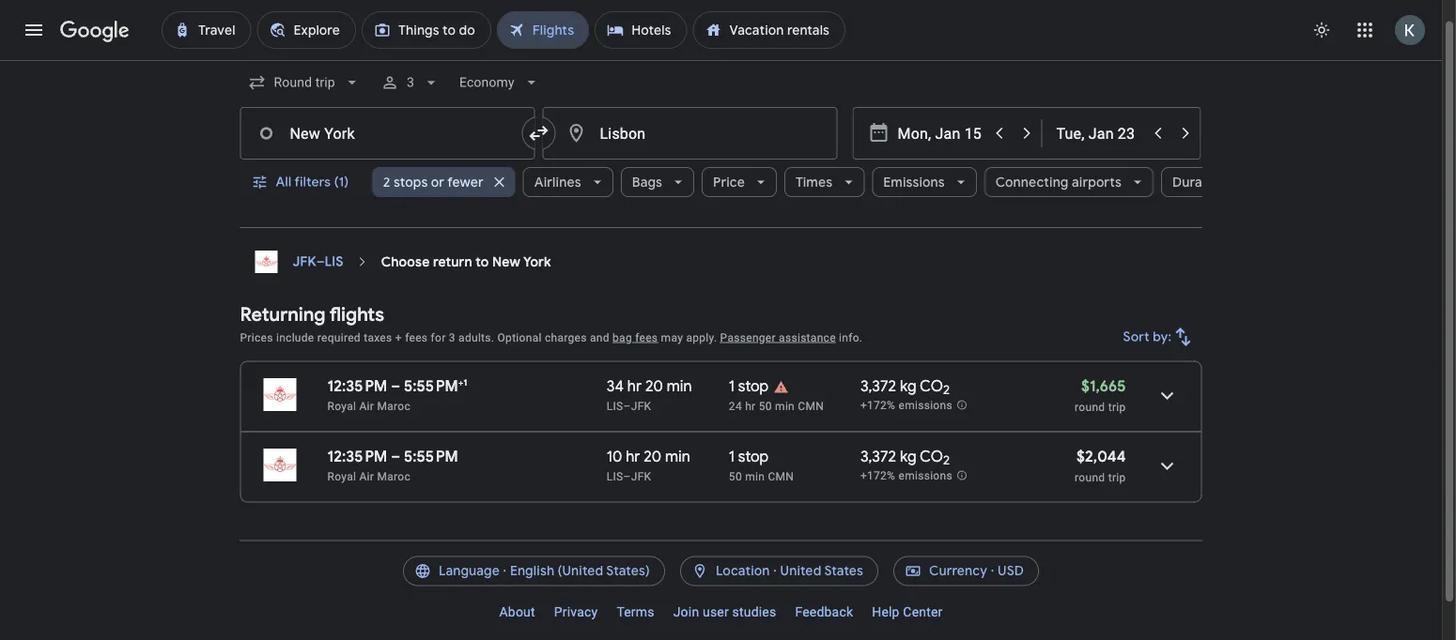 Task type: locate. For each thing, give the bounding box(es) containing it.
1 stop flight. element down 24
[[729, 448, 769, 470]]

departure time: 12:35 pm. text field down royal air maroc
[[328, 448, 388, 467]]

0 vertical spatial +172% emissions
[[861, 400, 953, 413]]

min inside 34 hr 20 min lis – jfk
[[667, 377, 692, 397]]

passenger
[[720, 332, 776, 345]]

and
[[590, 332, 610, 345]]

co
[[920, 377, 944, 397], [920, 448, 944, 467]]

0 vertical spatial trip
[[1109, 401, 1126, 414]]

times
[[795, 174, 833, 191]]

1 horizontal spatial 50
[[759, 400, 772, 414]]

+172% emissions for $2,044
[[861, 471, 953, 484]]

– up royal air maroc
[[391, 377, 400, 397]]

– for jfk – lis
[[317, 254, 325, 271]]

total duration 10 hr 20 min. element
[[607, 448, 729, 470]]

jfk inside 10 hr 20 min lis – jfk
[[631, 471, 652, 484]]

1 co from the top
[[920, 377, 944, 397]]

air down leaves humberto delgado airport at 12:35 pm on tuesday, january 23 and arrives at john f. kennedy international airport at 5:55 pm on tuesday, january 23. element at the bottom of page
[[359, 471, 374, 484]]

flight details. leaves humberto delgado airport at 12:35 pm on tuesday, january 23 and arrives at john f. kennedy international airport at 5:55 pm on wednesday, january 24. image
[[1145, 374, 1190, 419]]

50 for stop
[[729, 471, 742, 484]]

fees right bag at the bottom left of page
[[636, 332, 658, 345]]

3,372 kg co 2 for $1,665
[[861, 377, 950, 399]]

hr
[[628, 377, 642, 397], [745, 400, 756, 414], [626, 448, 640, 467]]

1 stop flight. element up 24
[[729, 377, 769, 399]]

emissions for $2,044
[[899, 471, 953, 484]]

english (united states)
[[510, 564, 650, 581]]

hr for 24
[[745, 400, 756, 414]]

trip inside $1,665 round trip
[[1109, 401, 1126, 414]]

1 vertical spatial lis
[[607, 400, 624, 414]]

leaves humberto delgado airport at 12:35 pm on tuesday, january 23 and arrives at john f. kennedy international airport at 5:55 pm on wednesday, january 24. element
[[328, 377, 468, 397]]

trip
[[1109, 401, 1126, 414], [1109, 472, 1126, 485]]

hr inside 34 hr 20 min lis – jfk
[[628, 377, 642, 397]]

hr right 34
[[628, 377, 642, 397]]

york
[[523, 254, 551, 271]]

1 inside 1 stop 50 min cmn
[[729, 448, 735, 467]]

min down the 24 hr 50 min cmn
[[745, 471, 765, 484]]

min
[[667, 377, 692, 397], [775, 400, 795, 414], [665, 448, 691, 467], [745, 471, 765, 484]]

None field
[[240, 66, 369, 100], [452, 66, 548, 100], [240, 66, 369, 100], [452, 66, 548, 100]]

royal down leaves humberto delgado airport at 12:35 pm on tuesday, january 23 and arrives at john f. kennedy international airport at 5:55 pm on tuesday, january 23. element at the bottom of page
[[328, 471, 356, 484]]

round inside $1,665 round trip
[[1075, 401, 1106, 414]]

airlines button
[[523, 160, 613, 205]]

stop
[[739, 377, 769, 397], [739, 448, 769, 467]]

maroc down 12:35 pm – 5:55 pm + 1
[[377, 400, 411, 414]]

adults.
[[459, 332, 495, 345]]

Arrival time: 5:55 PM on  Wednesday, January 24. text field
[[404, 377, 468, 397]]

+172%
[[861, 400, 896, 413], [861, 471, 896, 484]]

1 stop flight. element
[[729, 377, 769, 399], [729, 448, 769, 470]]

min right 24
[[775, 400, 795, 414]]

1
[[464, 377, 468, 389], [729, 377, 735, 397], [729, 448, 735, 467]]

departure time: 12:35 pm. text field up royal air maroc
[[328, 377, 388, 397]]

2 12:35 pm from the top
[[328, 448, 388, 467]]

air inside 12:35 pm – 5:55 pm royal air maroc
[[359, 471, 374, 484]]

2 co from the top
[[920, 448, 944, 467]]

0 vertical spatial 1 stop flight. element
[[729, 377, 769, 399]]

None text field
[[240, 108, 535, 160], [543, 108, 838, 160], [240, 108, 535, 160], [543, 108, 838, 160]]

kg
[[900, 377, 917, 397], [900, 448, 917, 467]]

trip down $2,044
[[1109, 472, 1126, 485]]

1 vertical spatial departure time: 12:35 pm. text field
[[328, 448, 388, 467]]

+172% right layover (1 of 1) is a 24 hr 50 min overnight layover at casablanca mohammed v international airport in casablanca. element
[[861, 400, 896, 413]]

lis inside 34 hr 20 min lis – jfk
[[607, 400, 624, 414]]

0 horizontal spatial 50
[[729, 471, 742, 484]]

0 vertical spatial 20
[[646, 377, 663, 397]]

0 vertical spatial co
[[920, 377, 944, 397]]

5:55 pm
[[404, 377, 458, 397], [404, 448, 458, 467]]

0 horizontal spatial cmn
[[768, 471, 794, 484]]

kg for $1,665
[[900, 377, 917, 397]]

2 vertical spatial jfk
[[631, 471, 652, 484]]

0 vertical spatial air
[[359, 400, 374, 414]]

1 vertical spatial hr
[[745, 400, 756, 414]]

1 kg from the top
[[900, 377, 917, 397]]

2
[[383, 174, 390, 191], [944, 383, 950, 399], [944, 454, 950, 470]]

5:55 pm for 12:35 pm – 5:55 pm royal air maroc
[[404, 448, 458, 467]]

Departure text field
[[898, 109, 984, 159]]

+172% emissions for $1,665
[[861, 400, 953, 413]]

0 vertical spatial emissions
[[899, 400, 953, 413]]

round for $2,044
[[1075, 472, 1106, 485]]

cmn down the 24 hr 50 min cmn
[[768, 471, 794, 484]]

2 royal from the top
[[328, 471, 356, 484]]

(united
[[558, 564, 604, 581]]

5:55 pm inside 12:35 pm – 5:55 pm royal air maroc
[[404, 448, 458, 467]]

3,372
[[861, 377, 897, 397], [861, 448, 897, 467]]

2 3,372 from the top
[[861, 448, 897, 467]]

lis down 34
[[607, 400, 624, 414]]

cmn down the assistance
[[798, 400, 824, 414]]

1 vertical spatial round
[[1075, 472, 1106, 485]]

12:35 pm – 5:55 pm royal air maroc
[[328, 448, 458, 484]]

0 horizontal spatial 3
[[407, 75, 414, 91]]

usd
[[998, 564, 1024, 581]]

1 +172% from the top
[[861, 400, 896, 413]]

feedback
[[795, 606, 854, 621]]

2 stop from the top
[[739, 448, 769, 467]]

2 vertical spatial hr
[[626, 448, 640, 467]]

1 vertical spatial kg
[[900, 448, 917, 467]]

1 horizontal spatial cmn
[[798, 400, 824, 414]]

1 vertical spatial +172%
[[861, 471, 896, 484]]

1 vertical spatial 2
[[944, 383, 950, 399]]

stop up layover (1 of 1) is a 50 min layover at casablanca mohammed v international airport in casablanca. element on the bottom right
[[739, 448, 769, 467]]

– up returning flights
[[317, 254, 325, 271]]

help
[[872, 606, 900, 621]]

12:35 pm up royal air maroc
[[328, 377, 388, 397]]

fees
[[405, 332, 428, 345], [636, 332, 658, 345]]

3,372 kg co 2
[[861, 377, 950, 399], [861, 448, 950, 470]]

1 emissions from the top
[[899, 400, 953, 413]]

+ inside 12:35 pm – 5:55 pm + 1
[[458, 377, 464, 389]]

Departure time: 12:35 PM. text field
[[328, 377, 388, 397], [328, 448, 388, 467]]

maroc inside 12:35 pm – 5:55 pm royal air maroc
[[377, 471, 411, 484]]

co for $2,044
[[920, 448, 944, 467]]

fees left for
[[405, 332, 428, 345]]

flight details. leaves humberto delgado airport at 12:35 pm on tuesday, january 23 and arrives at john f. kennedy international airport at 5:55 pm on tuesday, january 23. image
[[1145, 445, 1190, 490]]

trip inside $2,044 round trip
[[1109, 472, 1126, 485]]

20 right 34
[[646, 377, 663, 397]]

lis up returning flights
[[325, 254, 344, 271]]

cmn inside layover (1 of 1) is a 24 hr 50 min overnight layover at casablanca mohammed v international airport in casablanca. element
[[798, 400, 824, 414]]

include
[[276, 332, 314, 345]]

times button
[[784, 160, 864, 205]]

2 stops or fewer button
[[371, 160, 515, 205]]

language
[[439, 564, 500, 581]]

0 vertical spatial +
[[395, 332, 402, 345]]

1 horizontal spatial 3
[[449, 332, 456, 345]]

1 for 1 stop 50 min cmn
[[729, 448, 735, 467]]

1 vertical spatial emissions
[[899, 471, 953, 484]]

sort by:
[[1124, 329, 1172, 346]]

1665 US dollars text field
[[1082, 377, 1126, 397]]

2 round from the top
[[1075, 472, 1106, 485]]

lis for 34
[[607, 400, 624, 414]]

0 vertical spatial round
[[1075, 401, 1106, 414]]

0 vertical spatial jfk
[[293, 254, 317, 271]]

1 vertical spatial 3,372
[[861, 448, 897, 467]]

round
[[1075, 401, 1106, 414], [1075, 472, 1106, 485]]

by:
[[1154, 329, 1172, 346]]

min for 24
[[775, 400, 795, 414]]

2 air from the top
[[359, 471, 374, 484]]

filters
[[295, 174, 331, 191]]

stop for 1 stop
[[739, 377, 769, 397]]

1 vertical spatial trip
[[1109, 472, 1126, 485]]

50 down total duration 10 hr 20 min. element
[[729, 471, 742, 484]]

10 hr 20 min lis – jfk
[[607, 448, 691, 484]]

flights
[[330, 303, 385, 327]]

$2,044 round trip
[[1075, 448, 1126, 485]]

1 vertical spatial air
[[359, 471, 374, 484]]

1 trip from the top
[[1109, 401, 1126, 414]]

taxes
[[364, 332, 392, 345]]

0 vertical spatial stop
[[739, 377, 769, 397]]

cmn for hr
[[798, 400, 824, 414]]

0 vertical spatial departure time: 12:35 pm. text field
[[328, 377, 388, 397]]

3,372 for 34 hr 20 min
[[861, 377, 897, 397]]

20 for 10
[[644, 448, 662, 467]]

– down total duration 10 hr 20 min. element
[[624, 471, 631, 484]]

airlines
[[534, 174, 581, 191]]

2 kg from the top
[[900, 448, 917, 467]]

duration
[[1172, 174, 1227, 191]]

1 vertical spatial co
[[920, 448, 944, 467]]

lis down 10
[[607, 471, 624, 484]]

24 hr 50 min cmn
[[729, 400, 824, 414]]

2 5:55 pm from the top
[[404, 448, 458, 467]]

states)
[[607, 564, 650, 581]]

1 3,372 from the top
[[861, 377, 897, 397]]

0 vertical spatial 5:55 pm
[[404, 377, 458, 397]]

states
[[825, 564, 864, 581]]

2 maroc from the top
[[377, 471, 411, 484]]

1 departure time: 12:35 pm. text field from the top
[[328, 377, 388, 397]]

co for $1,665
[[920, 377, 944, 397]]

3,372 kg co 2 for $2,044
[[861, 448, 950, 470]]

1 down 24
[[729, 448, 735, 467]]

1 3,372 kg co 2 from the top
[[861, 377, 950, 399]]

lis
[[325, 254, 344, 271], [607, 400, 624, 414], [607, 471, 624, 484]]

2 +172% emissions from the top
[[861, 471, 953, 484]]

1 vertical spatial maroc
[[377, 471, 411, 484]]

+
[[395, 332, 402, 345], [458, 377, 464, 389]]

may
[[661, 332, 683, 345]]

1 vertical spatial stop
[[739, 448, 769, 467]]

5:55 pm down arrival time: 5:55 pm on  wednesday, january 24. text field at bottom
[[404, 448, 458, 467]]

jfk up returning flights
[[293, 254, 317, 271]]

1 +172% emissions from the top
[[861, 400, 953, 413]]

3 inside 3 popup button
[[407, 75, 414, 91]]

price button
[[702, 160, 777, 205]]

12:35 pm inside 12:35 pm – 5:55 pm royal air maroc
[[328, 448, 388, 467]]

3 button
[[373, 61, 448, 106]]

1 12:35 pm from the top
[[328, 377, 388, 397]]

air
[[359, 400, 374, 414], [359, 471, 374, 484]]

min right 10
[[665, 448, 691, 467]]

34 hr 20 min lis – jfk
[[607, 377, 692, 414]]

min inside 10 hr 20 min lis – jfk
[[665, 448, 691, 467]]

2 departure time: 12:35 pm. text field from the top
[[328, 448, 388, 467]]

1 vertical spatial 1 stop flight. element
[[729, 448, 769, 470]]

20 inside 10 hr 20 min lis – jfk
[[644, 448, 662, 467]]

1 vertical spatial royal
[[328, 471, 356, 484]]

1 horizontal spatial +
[[458, 377, 464, 389]]

1 vertical spatial cmn
[[768, 471, 794, 484]]

– left arrival time: 5:55 pm. text box
[[391, 448, 400, 467]]

hr for 10
[[626, 448, 640, 467]]

0 horizontal spatial fees
[[405, 332, 428, 345]]

0 vertical spatial 50
[[759, 400, 772, 414]]

united
[[781, 564, 822, 581]]

0 vertical spatial cmn
[[798, 400, 824, 414]]

1 vertical spatial 5:55 pm
[[404, 448, 458, 467]]

2 3,372 kg co 2 from the top
[[861, 448, 950, 470]]

1 maroc from the top
[[377, 400, 411, 414]]

2044 US dollars text field
[[1077, 448, 1126, 467]]

for
[[431, 332, 446, 345]]

1 vertical spatial 3,372 kg co 2
[[861, 448, 950, 470]]

$2,044
[[1077, 448, 1126, 467]]

0 vertical spatial kg
[[900, 377, 917, 397]]

0 vertical spatial 3
[[407, 75, 414, 91]]

optional
[[498, 332, 542, 345]]

emissions
[[899, 400, 953, 413], [899, 471, 953, 484]]

1 down adults.
[[464, 377, 468, 389]]

2 vertical spatial lis
[[607, 471, 624, 484]]

0 vertical spatial 3,372 kg co 2
[[861, 377, 950, 399]]

royal down 12:35 pm – 5:55 pm + 1
[[328, 400, 356, 414]]

trip down $1,665
[[1109, 401, 1126, 414]]

1 vertical spatial 20
[[644, 448, 662, 467]]

1 vertical spatial 50
[[729, 471, 742, 484]]

2 trip from the top
[[1109, 472, 1126, 485]]

1 vertical spatial 3
[[449, 332, 456, 345]]

2 +172% from the top
[[861, 471, 896, 484]]

– for 12:35 pm – 5:55 pm royal air maroc
[[391, 448, 400, 467]]

50 inside 1 stop 50 min cmn
[[729, 471, 742, 484]]

12:35 pm – 5:55 pm + 1
[[328, 377, 468, 397]]

0 vertical spatial 3,372
[[861, 377, 897, 397]]

0 vertical spatial 2
[[383, 174, 390, 191]]

royal air maroc
[[328, 400, 411, 414]]

2 stops or fewer
[[383, 174, 483, 191]]

location
[[716, 564, 770, 581]]

1 1 stop flight. element from the top
[[729, 377, 769, 399]]

2 emissions from the top
[[899, 471, 953, 484]]

0 vertical spatial maroc
[[377, 400, 411, 414]]

1 inside 1 stop flight. element
[[729, 377, 735, 397]]

–
[[317, 254, 325, 271], [391, 377, 400, 397], [624, 400, 631, 414], [391, 448, 400, 467], [624, 471, 631, 484]]

help center link
[[863, 599, 953, 629]]

jfk for 34
[[631, 400, 652, 414]]

1 vertical spatial jfk
[[631, 400, 652, 414]]

jfk – lis
[[293, 254, 344, 271]]

– for 12:35 pm – 5:55 pm + 1
[[391, 377, 400, 397]]

stop inside 1 stop 50 min cmn
[[739, 448, 769, 467]]

50 down 1 stop
[[759, 400, 772, 414]]

help center
[[872, 606, 943, 621]]

apply.
[[686, 332, 717, 345]]

1 vertical spatial 12:35 pm
[[328, 448, 388, 467]]

lis inside 10 hr 20 min lis – jfk
[[607, 471, 624, 484]]

swap origin and destination. image
[[528, 123, 550, 145]]

20 inside 34 hr 20 min lis – jfk
[[646, 377, 663, 397]]

1 horizontal spatial fees
[[636, 332, 658, 345]]

5:55 pm down for
[[404, 377, 458, 397]]

jfk inside 34 hr 20 min lis – jfk
[[631, 400, 652, 414]]

departure time: 12:35 pm. text field for 10 hr 20 min
[[328, 448, 388, 467]]

1 5:55 pm from the top
[[404, 377, 458, 397]]

1 up 24
[[729, 377, 735, 397]]

+ right taxes
[[395, 332, 402, 345]]

maroc down leaves humberto delgado airport at 12:35 pm on tuesday, january 23 and arrives at john f. kennedy international airport at 5:55 pm on tuesday, january 23. element at the bottom of page
[[377, 471, 411, 484]]

50
[[759, 400, 772, 414], [729, 471, 742, 484]]

hr right 24
[[745, 400, 756, 414]]

0 vertical spatial hr
[[628, 377, 642, 397]]

+172% right layover (1 of 1) is a 50 min layover at casablanca mohammed v international airport in casablanca. element on the bottom right
[[861, 471, 896, 484]]

cmn inside 1 stop 50 min cmn
[[768, 471, 794, 484]]

– inside 12:35 pm – 5:55 pm royal air maroc
[[391, 448, 400, 467]]

2 vertical spatial 2
[[944, 454, 950, 470]]

jfk down total duration 10 hr 20 min. element
[[631, 471, 652, 484]]

all
[[276, 174, 292, 191]]

hr inside 10 hr 20 min lis – jfk
[[626, 448, 640, 467]]

None search field
[[240, 61, 1259, 229]]

1 stop from the top
[[739, 377, 769, 397]]

+ down adults.
[[458, 377, 464, 389]]

stop up 24
[[739, 377, 769, 397]]

1 air from the top
[[359, 400, 374, 414]]

min down the may
[[667, 377, 692, 397]]

20 right 10
[[644, 448, 662, 467]]

1 vertical spatial +172% emissions
[[861, 471, 953, 484]]

– down 34
[[624, 400, 631, 414]]

jfk
[[293, 254, 317, 271], [631, 400, 652, 414], [631, 471, 652, 484]]

jfk down "total duration 34 hr 20 min." element
[[631, 400, 652, 414]]

1 round from the top
[[1075, 401, 1106, 414]]

1 royal from the top
[[328, 400, 356, 414]]

3
[[407, 75, 414, 91], [449, 332, 456, 345]]

0 vertical spatial +172%
[[861, 400, 896, 413]]

to
[[476, 254, 489, 271]]

1 vertical spatial +
[[458, 377, 464, 389]]

prices
[[240, 332, 273, 345]]

12:35 pm down royal air maroc
[[328, 448, 388, 467]]

0 vertical spatial royal
[[328, 400, 356, 414]]

trip for $2,044
[[1109, 472, 1126, 485]]

round down $1,665
[[1075, 401, 1106, 414]]

hr right 10
[[626, 448, 640, 467]]

0 vertical spatial 12:35 pm
[[328, 377, 388, 397]]

min inside 1 stop 50 min cmn
[[745, 471, 765, 484]]

air down leaves humberto delgado airport at 12:35 pm on tuesday, january 23 and arrives at john f. kennedy international airport at 5:55 pm on wednesday, january 24. element
[[359, 400, 374, 414]]

round down $2,044
[[1075, 472, 1106, 485]]

none search field containing all filters (1)
[[240, 61, 1259, 229]]

jfk for 10
[[631, 471, 652, 484]]

choose
[[381, 254, 430, 271]]

round inside $2,044 round trip
[[1075, 472, 1106, 485]]

0 vertical spatial lis
[[325, 254, 344, 271]]



Task type: describe. For each thing, give the bounding box(es) containing it.
– inside 10 hr 20 min lis – jfk
[[624, 471, 631, 484]]

1 stop 50 min cmn
[[729, 448, 794, 484]]

passenger assistance button
[[720, 332, 836, 345]]

royal inside 12:35 pm – 5:55 pm royal air maroc
[[328, 471, 356, 484]]

(1)
[[334, 174, 349, 191]]

sort by: button
[[1116, 315, 1203, 360]]

connecting airports button
[[984, 160, 1154, 205]]

fewer
[[447, 174, 483, 191]]

min for 1
[[745, 471, 765, 484]]

min for 34
[[667, 377, 692, 397]]

Return text field
[[1057, 109, 1143, 159]]

+172% for 34 hr 20 min
[[861, 400, 896, 413]]

$1,665 round trip
[[1075, 377, 1126, 414]]

user
[[703, 606, 729, 621]]

sort
[[1124, 329, 1150, 346]]

return
[[433, 254, 473, 271]]

2 1 stop flight. element from the top
[[729, 448, 769, 470]]

2 inside 2 stops or fewer "popup button"
[[383, 174, 390, 191]]

bags button
[[621, 160, 694, 205]]

Arrival time: 5:55 PM. text field
[[404, 448, 458, 467]]

1 fees from the left
[[405, 332, 428, 345]]

12:35 pm for 12:35 pm – 5:55 pm + 1
[[328, 377, 388, 397]]

3,372 for 10 hr 20 min
[[861, 448, 897, 467]]

join user studies link
[[664, 599, 786, 629]]

1 stop
[[729, 377, 769, 397]]

5:55 pm for 12:35 pm – 5:55 pm + 1
[[404, 377, 458, 397]]

stop for 1 stop 50 min cmn
[[739, 448, 769, 467]]

change appearance image
[[1300, 8, 1345, 53]]

connecting
[[996, 174, 1069, 191]]

10
[[607, 448, 623, 467]]

0 horizontal spatial +
[[395, 332, 402, 345]]

emissions
[[883, 174, 945, 191]]

2 fees from the left
[[636, 332, 658, 345]]

$1,665
[[1082, 377, 1126, 397]]

or
[[431, 174, 444, 191]]

2 for 34 hr 20 min
[[944, 383, 950, 399]]

2 for 10 hr 20 min
[[944, 454, 950, 470]]

12:35 pm for 12:35 pm – 5:55 pm royal air maroc
[[328, 448, 388, 467]]

feedback link
[[786, 599, 863, 629]]

layover (1 of 1) is a 50 min layover at casablanca mohammed v international airport in casablanca. element
[[729, 470, 851, 485]]

join
[[674, 606, 700, 621]]

connecting airports
[[996, 174, 1122, 191]]

airports
[[1072, 174, 1122, 191]]

required
[[317, 332, 361, 345]]

bag
[[613, 332, 632, 345]]

50 for hr
[[759, 400, 772, 414]]

emissions for $1,665
[[899, 400, 953, 413]]

charges
[[545, 332, 587, 345]]

privacy link
[[545, 599, 607, 629]]

assistance
[[779, 332, 836, 345]]

prices include required taxes + fees for 3 adults. optional charges and bag fees may apply. passenger assistance
[[240, 332, 836, 345]]

studies
[[733, 606, 777, 621]]

layover (1 of 1) is a 24 hr 50 min overnight layover at casablanca mohammed v international airport in casablanca. element
[[729, 399, 851, 414]]

– inside 34 hr 20 min lis – jfk
[[624, 400, 631, 414]]

emissions button
[[872, 160, 977, 205]]

all filters (1)
[[276, 174, 349, 191]]

currency
[[930, 564, 988, 581]]

choose return to new york
[[381, 254, 551, 271]]

united states
[[781, 564, 864, 581]]

price
[[713, 174, 745, 191]]

all filters (1) button
[[240, 160, 364, 205]]

total duration 34 hr 20 min. element
[[607, 377, 729, 399]]

1 inside 12:35 pm – 5:55 pm + 1
[[464, 377, 468, 389]]

main menu image
[[23, 19, 45, 41]]

new
[[493, 254, 521, 271]]

center
[[903, 606, 943, 621]]

trip for $1,665
[[1109, 401, 1126, 414]]

stops
[[393, 174, 428, 191]]

24
[[729, 400, 742, 414]]

privacy
[[554, 606, 598, 621]]

returning flights main content
[[240, 244, 1203, 519]]

1 for 1 stop
[[729, 377, 735, 397]]

+172% for 10 hr 20 min
[[861, 471, 896, 484]]

hr for 34
[[628, 377, 642, 397]]

20 for 34
[[646, 377, 663, 397]]

lis for 10
[[607, 471, 624, 484]]

departure time: 12:35 pm. text field for 34 hr 20 min
[[328, 377, 388, 397]]

34
[[607, 377, 624, 397]]

duration button
[[1161, 160, 1259, 205]]

about
[[500, 606, 535, 621]]

round for $1,665
[[1075, 401, 1106, 414]]

terms
[[617, 606, 655, 621]]

about link
[[490, 599, 545, 629]]

bags
[[632, 174, 662, 191]]

english
[[510, 564, 555, 581]]

returning flights
[[240, 303, 385, 327]]

returning
[[240, 303, 326, 327]]

cmn for stop
[[768, 471, 794, 484]]

kg for $2,044
[[900, 448, 917, 467]]

3 inside returning flights 'main content'
[[449, 332, 456, 345]]

leaves humberto delgado airport at 12:35 pm on tuesday, january 23 and arrives at john f. kennedy international airport at 5:55 pm on tuesday, january 23. element
[[328, 448, 458, 467]]

terms link
[[607, 599, 664, 629]]

bag fees button
[[613, 332, 658, 345]]

min for 10
[[665, 448, 691, 467]]



Task type: vqa. For each thing, say whether or not it's contained in the screenshot.
rightmost MON,
no



